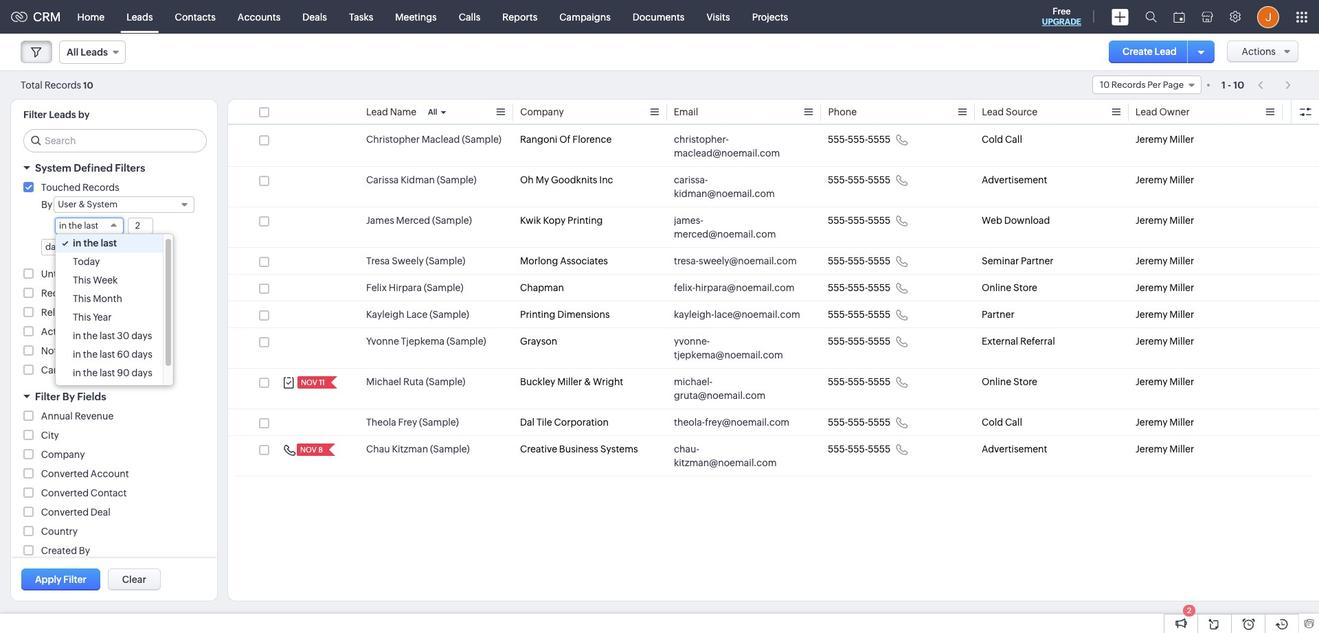Task type: locate. For each thing, give the bounding box(es) containing it.
days for in the last 90 days
[[132, 368, 152, 379]]

create menu image
[[1112, 9, 1129, 25]]

filter for filter leads by
[[23, 109, 47, 120]]

5555 for felix-hirpara@noemail.com
[[868, 282, 891, 293]]

month
[[93, 293, 122, 304]]

0 vertical spatial cold
[[982, 134, 1003, 145]]

apply filter button
[[21, 569, 100, 591]]

in the last 30 days
[[73, 331, 152, 342]]

free upgrade
[[1042, 6, 1082, 27]]

filter for filter by fields
[[35, 391, 60, 403]]

nov 11 link
[[298, 377, 326, 389]]

1 days from the top
[[131, 331, 152, 342]]

(sample) for james merced (sample)
[[432, 215, 472, 226]]

in right notes
[[73, 349, 81, 360]]

kitzman@noemail.com
[[674, 458, 777, 469]]

2 vertical spatial converted
[[41, 507, 89, 518]]

nov left 11
[[301, 379, 317, 387]]

company down city
[[41, 449, 85, 460]]

(sample) right "sweely"
[[426, 256, 465, 267]]

(sample) right ruta
[[426, 377, 466, 388]]

yvonne tjepkema (sample) link
[[366, 335, 486, 348]]

jeremy miller for felix-hirpara@noemail.com
[[1136, 282, 1194, 293]]

action up the 30
[[116, 307, 145, 318]]

apply filter
[[35, 574, 87, 585]]

campaigns right reports
[[560, 11, 611, 22]]

1 vertical spatial cold
[[982, 417, 1003, 428]]

0 vertical spatial printing
[[568, 215, 603, 226]]

in the last option
[[56, 234, 163, 253]]

1 vertical spatial online store
[[982, 377, 1037, 388]]

by up annual revenue
[[62, 391, 75, 403]]

0 vertical spatial days
[[131, 331, 152, 342]]

7 jeremy from the top
[[1136, 336, 1168, 347]]

0 vertical spatial by
[[41, 199, 52, 210]]

0 vertical spatial nov
[[301, 379, 317, 387]]

this up related records action
[[73, 293, 91, 304]]

2 555-555-5555 from the top
[[828, 175, 891, 186]]

2 call from the top
[[1005, 417, 1022, 428]]

tresa-
[[674, 256, 699, 267]]

555-555-5555 for theola-frey@noemail.com
[[828, 417, 891, 428]]

2 vertical spatial filter
[[63, 574, 87, 585]]

profile element
[[1249, 0, 1288, 33]]

inc
[[599, 175, 613, 186]]

5 5555 from the top
[[868, 282, 891, 293]]

1 vertical spatial call
[[1005, 417, 1022, 428]]

email
[[674, 107, 699, 118]]

1 horizontal spatial 10
[[1234, 79, 1245, 90]]

tresa sweely (sample) link
[[366, 254, 465, 268]]

in the last 60 days option
[[56, 346, 163, 364]]

3 this from the top
[[73, 312, 91, 323]]

3 days from the top
[[132, 368, 152, 379]]

campaigns down notes
[[41, 365, 92, 376]]

activities
[[41, 326, 82, 337]]

company up rangoni in the top left of the page
[[520, 107, 564, 118]]

in down touched
[[59, 221, 67, 231]]

0 vertical spatial company
[[520, 107, 564, 118]]

by right created
[[79, 546, 90, 557]]

0 vertical spatial this
[[73, 275, 91, 286]]

chau-
[[674, 444, 699, 455]]

store down the external referral
[[1014, 377, 1037, 388]]

0 vertical spatial store
[[1014, 282, 1037, 293]]

Search text field
[[24, 130, 206, 152]]

last left 60
[[100, 349, 115, 360]]

filter
[[23, 109, 47, 120], [35, 391, 60, 403], [63, 574, 87, 585]]

converted
[[41, 469, 89, 480], [41, 488, 89, 499], [41, 507, 89, 518]]

2 this from the top
[[73, 293, 91, 304]]

last up in the last option
[[84, 221, 98, 231]]

until now
[[73, 386, 116, 397]]

1 call from the top
[[1005, 134, 1022, 145]]

this up record action
[[73, 275, 91, 286]]

3 5555 from the top
[[868, 215, 891, 226]]

all
[[428, 108, 437, 116]]

(sample) right kitzman
[[430, 444, 470, 455]]

days
[[131, 331, 152, 342], [132, 349, 152, 360], [132, 368, 152, 379]]

filter up annual
[[35, 391, 60, 403]]

(sample) for carissa kidman (sample)
[[437, 175, 477, 186]]

10 jeremy miller from the top
[[1136, 444, 1194, 455]]

morlong associates
[[520, 256, 608, 267]]

(sample) up the kayleigh lace (sample) link
[[424, 282, 464, 293]]

the up until now
[[83, 368, 98, 379]]

action
[[75, 288, 105, 299], [116, 307, 145, 318]]

lead right create
[[1155, 46, 1177, 57]]

michael-
[[674, 377, 713, 388]]

7 jeremy miller from the top
[[1136, 336, 1194, 347]]

maclead
[[422, 134, 460, 145]]

1
[[1222, 79, 1226, 90]]

related
[[41, 307, 75, 318]]

3 jeremy miller from the top
[[1136, 215, 1194, 226]]

partner up external
[[982, 309, 1015, 320]]

9 jeremy from the top
[[1136, 417, 1168, 428]]

6 jeremy from the top
[[1136, 309, 1168, 320]]

0 horizontal spatial leads
[[49, 109, 76, 120]]

filter right apply
[[63, 574, 87, 585]]

days right 60
[[132, 349, 152, 360]]

records up the 'filter leads by'
[[44, 79, 81, 90]]

records down the "defined" at the left top
[[83, 182, 119, 193]]

nov 8
[[300, 446, 323, 454]]

christopher maclead (sample) link
[[366, 133, 502, 146]]

oh my goodknits inc
[[520, 175, 613, 186]]

4 555-555-5555 from the top
[[828, 256, 891, 267]]

1 vertical spatial campaigns
[[41, 365, 92, 376]]

lead left owner
[[1136, 107, 1158, 118]]

nov inside nov 11 'link'
[[301, 379, 317, 387]]

(sample) right kidman
[[437, 175, 477, 186]]

2 jeremy from the top
[[1136, 175, 1168, 186]]

kwik kopy printing
[[520, 215, 603, 226]]

1 horizontal spatial by
[[62, 391, 75, 403]]

2 online from the top
[[982, 377, 1012, 388]]

2 days from the top
[[132, 349, 152, 360]]

this for this week
[[73, 275, 91, 286]]

(sample)
[[462, 134, 502, 145], [437, 175, 477, 186], [432, 215, 472, 226], [426, 256, 465, 267], [424, 282, 464, 293], [430, 309, 469, 320], [447, 336, 486, 347], [426, 377, 466, 388], [419, 417, 459, 428], [430, 444, 470, 455]]

1 vertical spatial converted
[[41, 488, 89, 499]]

seminar
[[982, 256, 1019, 267]]

printing right kopy
[[568, 215, 603, 226]]

in inside field
[[59, 221, 67, 231]]

None text field
[[128, 219, 152, 234]]

the up 'today'
[[69, 221, 82, 231]]

(sample) right frey
[[419, 417, 459, 428]]

1 horizontal spatial campaigns
[[560, 11, 611, 22]]

555-555-5555
[[828, 134, 891, 145], [828, 175, 891, 186], [828, 215, 891, 226], [828, 256, 891, 267], [828, 282, 891, 293], [828, 309, 891, 320], [828, 336, 891, 347], [828, 377, 891, 388], [828, 417, 891, 428], [828, 444, 891, 455]]

days right the 30
[[131, 331, 152, 342]]

this year option
[[56, 309, 163, 327]]

filter inside filter by fields dropdown button
[[35, 391, 60, 403]]

2 5555 from the top
[[868, 175, 891, 186]]

carissa-
[[674, 175, 708, 186]]

lead for lead owner
[[1136, 107, 1158, 118]]

10 555-555-5555 from the top
[[828, 444, 891, 455]]

converted contact
[[41, 488, 127, 499]]

2 cold call from the top
[[982, 417, 1022, 428]]

2 cold from the top
[[982, 417, 1003, 428]]

10 right -
[[1234, 79, 1245, 90]]

0 vertical spatial in the last
[[59, 221, 98, 231]]

555-555-5555 for christopher- maclead@noemail.com
[[828, 134, 891, 145]]

filter down total
[[23, 109, 47, 120]]

last left 90
[[100, 368, 115, 379]]

tresa sweely (sample)
[[366, 256, 465, 267]]

free
[[1053, 6, 1071, 16]]

actions
[[1242, 46, 1276, 57]]

cold for christopher- maclead@noemail.com
[[982, 134, 1003, 145]]

defined
[[74, 162, 113, 174]]

by
[[41, 199, 52, 210], [62, 391, 75, 403], [79, 546, 90, 557]]

the down in the last 30 days option
[[83, 349, 98, 360]]

10 for 1 - 10
[[1234, 79, 1245, 90]]

6 555-555-5555 from the top
[[828, 309, 891, 320]]

in down this year
[[73, 331, 81, 342]]

james- merced@noemail.com
[[674, 215, 776, 240]]

2 vertical spatial by
[[79, 546, 90, 557]]

(sample) inside 'link'
[[432, 215, 472, 226]]

felix-hirpara@noemail.com
[[674, 282, 795, 293]]

cold for theola-frey@noemail.com
[[982, 417, 1003, 428]]

1 converted from the top
[[41, 469, 89, 480]]

tjepkema
[[401, 336, 445, 347]]

2 converted from the top
[[41, 488, 89, 499]]

creative
[[520, 444, 557, 455]]

0 horizontal spatial action
[[75, 288, 105, 299]]

days right 90
[[132, 368, 152, 379]]

tjepkema@noemail.com
[[674, 350, 783, 361]]

miller for christopher- maclead@noemail.com
[[1170, 134, 1194, 145]]

calls
[[459, 11, 481, 22]]

store
[[1014, 282, 1037, 293], [1014, 377, 1037, 388]]

partner
[[1021, 256, 1054, 267], [982, 309, 1015, 320]]

by down touched
[[41, 199, 52, 210]]

5 555-555-5555 from the top
[[828, 282, 891, 293]]

online store
[[982, 282, 1037, 293], [982, 377, 1037, 388]]

theola-frey@noemail.com
[[674, 417, 790, 428]]

this month
[[73, 293, 122, 304]]

nov left "8"
[[300, 446, 317, 454]]

filter by fields
[[35, 391, 106, 403]]

1 cold call from the top
[[982, 134, 1022, 145]]

0 vertical spatial advertisement
[[982, 175, 1048, 186]]

the for 90
[[83, 368, 98, 379]]

miller for felix-hirpara@noemail.com
[[1170, 282, 1194, 293]]

leads right home
[[127, 11, 153, 22]]

6 jeremy miller from the top
[[1136, 309, 1194, 320]]

this left year
[[73, 312, 91, 323]]

10
[[1234, 79, 1245, 90], [83, 80, 93, 90]]

0 vertical spatial partner
[[1021, 256, 1054, 267]]

8 5555 from the top
[[868, 377, 891, 388]]

5555 for christopher- maclead@noemail.com
[[868, 134, 891, 145]]

jeremy miller for christopher- maclead@noemail.com
[[1136, 134, 1194, 145]]

nov inside nov 8 'link'
[[300, 446, 317, 454]]

kitzman
[[392, 444, 428, 455]]

christopher- maclead@noemail.com
[[674, 134, 780, 159]]

0 vertical spatial call
[[1005, 134, 1022, 145]]

10 5555 from the top
[[868, 444, 891, 455]]

1 vertical spatial in the last
[[73, 238, 117, 249]]

0 vertical spatial action
[[75, 288, 105, 299]]

9 jeremy miller from the top
[[1136, 417, 1194, 428]]

online down seminar
[[982, 282, 1012, 293]]

1 vertical spatial company
[[41, 449, 85, 460]]

partner right seminar
[[1021, 256, 1054, 267]]

search image
[[1146, 11, 1157, 23]]

lead name
[[366, 107, 417, 118]]

0 horizontal spatial partner
[[982, 309, 1015, 320]]

miller for kayleigh-lace@noemail.com
[[1170, 309, 1194, 320]]

6 5555 from the top
[[868, 309, 891, 320]]

0 vertical spatial filter
[[23, 109, 47, 120]]

cold
[[982, 134, 1003, 145], [982, 417, 1003, 428]]

yvonne- tjepkema@noemail.com
[[674, 336, 783, 361]]

1 jeremy miller from the top
[[1136, 134, 1194, 145]]

visits link
[[696, 0, 741, 33]]

(sample) right lace
[[430, 309, 469, 320]]

1 vertical spatial filter
[[35, 391, 60, 403]]

9 555-555-5555 from the top
[[828, 417, 891, 428]]

0 vertical spatial campaigns
[[560, 11, 611, 22]]

kayleigh-lace@noemail.com link
[[674, 308, 800, 322]]

carissa kidman (sample)
[[366, 175, 477, 186]]

store down seminar partner
[[1014, 282, 1037, 293]]

0 vertical spatial online
[[982, 282, 1012, 293]]

by inside dropdown button
[[62, 391, 75, 403]]

records up "month"
[[93, 269, 130, 280]]

5 jeremy from the top
[[1136, 282, 1168, 293]]

10 inside total records 10
[[83, 80, 93, 90]]

converted up country
[[41, 507, 89, 518]]

miller for tresa-sweely@noemail.com
[[1170, 256, 1194, 267]]

in the last up in the last option
[[59, 221, 98, 231]]

in the last 90 days option
[[56, 364, 163, 383]]

(sample) right maclead
[[462, 134, 502, 145]]

jeremy miller for yvonne- tjepkema@noemail.com
[[1136, 336, 1194, 347]]

external referral
[[982, 336, 1055, 347]]

lead left source
[[982, 107, 1004, 118]]

online down external
[[982, 377, 1012, 388]]

owner
[[1160, 107, 1190, 118]]

online store down seminar partner
[[982, 282, 1037, 293]]

navigation
[[1251, 75, 1299, 95]]

1 vertical spatial leads
[[49, 109, 76, 120]]

7 5555 from the top
[[868, 336, 891, 347]]

1 vertical spatial advertisement
[[982, 444, 1048, 455]]

10 up by in the left top of the page
[[83, 80, 93, 90]]

10 jeremy from the top
[[1136, 444, 1168, 455]]

online store down the external referral
[[982, 377, 1037, 388]]

until
[[73, 386, 94, 397]]

2 vertical spatial days
[[132, 368, 152, 379]]

oh
[[520, 175, 534, 186]]

1 vertical spatial online
[[982, 377, 1012, 388]]

1 vertical spatial this
[[73, 293, 91, 304]]

create lead button
[[1109, 41, 1191, 63]]

2 vertical spatial this
[[73, 312, 91, 323]]

(sample) right tjepkema
[[447, 336, 486, 347]]

call for theola-frey@noemail.com
[[1005, 417, 1022, 428]]

calls link
[[448, 0, 492, 33]]

lead left name
[[366, 107, 388, 118]]

1 vertical spatial store
[[1014, 377, 1037, 388]]

the
[[69, 221, 82, 231], [83, 238, 99, 249], [83, 331, 98, 342], [83, 349, 98, 360], [83, 368, 98, 379]]

leads left by in the left top of the page
[[49, 109, 76, 120]]

1 horizontal spatial company
[[520, 107, 564, 118]]

profile image
[[1258, 6, 1279, 28]]

1 vertical spatial partner
[[982, 309, 1015, 320]]

0 horizontal spatial printing
[[520, 309, 555, 320]]

2 online store from the top
[[982, 377, 1037, 388]]

jeremy for christopher- maclead@noemail.com
[[1136, 134, 1168, 145]]

9 5555 from the top
[[868, 417, 891, 428]]

(sample) for tresa sweely (sample)
[[426, 256, 465, 267]]

contacts link
[[164, 0, 227, 33]]

miller for carissa- kidman@noemail.com
[[1170, 175, 1194, 186]]

1 vertical spatial by
[[62, 391, 75, 403]]

carissa kidman (sample) link
[[366, 173, 477, 187]]

1 horizontal spatial leads
[[127, 11, 153, 22]]

0 horizontal spatial 10
[[83, 80, 93, 90]]

the down this year
[[83, 331, 98, 342]]

0 vertical spatial online store
[[982, 282, 1037, 293]]

4 jeremy miller from the top
[[1136, 256, 1194, 267]]

1 555-555-5555 from the top
[[828, 134, 891, 145]]

4 5555 from the top
[[868, 256, 891, 267]]

5555 for theola-frey@noemail.com
[[868, 417, 891, 428]]

3 jeremy from the top
[[1136, 215, 1168, 226]]

555-555-5555 for tresa-sweely@noemail.com
[[828, 256, 891, 267]]

in for 90
[[73, 368, 81, 379]]

printing up grayson at the bottom of the page
[[520, 309, 555, 320]]

1 horizontal spatial partner
[[1021, 256, 1054, 267]]

michael ruta (sample) link
[[366, 375, 466, 389]]

1 cold from the top
[[982, 134, 1003, 145]]

0 vertical spatial converted
[[41, 469, 89, 480]]

3 555-555-5555 from the top
[[828, 215, 891, 226]]

7 555-555-5555 from the top
[[828, 336, 891, 347]]

4 jeremy from the top
[[1136, 256, 1168, 267]]

converted up converted contact
[[41, 469, 89, 480]]

1 vertical spatial days
[[132, 349, 152, 360]]

list box
[[56, 234, 173, 401]]

this month option
[[56, 290, 163, 309]]

jeremy miller for tresa-sweely@noemail.com
[[1136, 256, 1194, 267]]

filter leads by
[[23, 109, 90, 120]]

this
[[73, 275, 91, 286], [73, 293, 91, 304], [73, 312, 91, 323]]

jeremy for felix-hirpara@noemail.com
[[1136, 282, 1168, 293]]

1 vertical spatial cold call
[[982, 417, 1022, 428]]

documents link
[[622, 0, 696, 33]]

row group
[[228, 126, 1319, 477]]

3 converted from the top
[[41, 507, 89, 518]]

action down this week
[[75, 288, 105, 299]]

last left the 30
[[100, 331, 115, 342]]

system defined filters button
[[11, 156, 217, 180]]

1 this from the top
[[73, 275, 91, 286]]

0 vertical spatial cold call
[[982, 134, 1022, 145]]

1 vertical spatial nov
[[300, 446, 317, 454]]

555-
[[828, 134, 848, 145], [848, 134, 868, 145], [828, 175, 848, 186], [848, 175, 868, 186], [828, 215, 848, 226], [848, 215, 868, 226], [828, 256, 848, 267], [848, 256, 868, 267], [828, 282, 848, 293], [848, 282, 868, 293], [828, 309, 848, 320], [848, 309, 868, 320], [828, 336, 848, 347], [848, 336, 868, 347], [828, 377, 848, 388], [848, 377, 868, 388], [828, 417, 848, 428], [848, 417, 868, 428], [828, 444, 848, 455], [848, 444, 868, 455]]

(sample) right merced
[[432, 215, 472, 226]]

1 5555 from the top
[[868, 134, 891, 145]]

created by
[[41, 546, 90, 557]]

1 jeremy from the top
[[1136, 134, 1168, 145]]

555-555-5555 for felix-hirpara@noemail.com
[[828, 282, 891, 293]]

james merced (sample) link
[[366, 214, 472, 227]]

2 horizontal spatial by
[[79, 546, 90, 557]]

1 horizontal spatial printing
[[568, 215, 603, 226]]

crm
[[33, 10, 61, 24]]

by for filter
[[62, 391, 75, 403]]

records down this month
[[77, 307, 114, 318]]

chau- kitzman@noemail.com
[[674, 444, 777, 469]]

in up until
[[73, 368, 81, 379]]

of
[[559, 134, 571, 145]]

lead for lead source
[[982, 107, 1004, 118]]

last for 30
[[100, 331, 115, 342]]

james-
[[674, 215, 703, 226]]

0 horizontal spatial campaigns
[[41, 365, 92, 376]]

grayson
[[520, 336, 557, 347]]

last inside field
[[84, 221, 98, 231]]

rangoni of florence
[[520, 134, 612, 145]]

1 horizontal spatial action
[[116, 307, 145, 318]]

2 jeremy miller from the top
[[1136, 175, 1194, 186]]

in the last down in the last field at the top
[[73, 238, 117, 249]]

converted up converted deal
[[41, 488, 89, 499]]

555-555-5555 for yvonne- tjepkema@noemail.com
[[828, 336, 891, 347]]

0 vertical spatial leads
[[127, 11, 153, 22]]

(sample) for michael ruta (sample)
[[426, 377, 466, 388]]

the for 60
[[83, 349, 98, 360]]

the inside field
[[69, 221, 82, 231]]

theola
[[366, 417, 396, 428]]

5 jeremy miller from the top
[[1136, 282, 1194, 293]]



Task type: describe. For each thing, give the bounding box(es) containing it.
lead inside create lead button
[[1155, 46, 1177, 57]]

records for related
[[77, 307, 114, 318]]

(sample) for kayleigh lace (sample)
[[430, 309, 469, 320]]

jeremy miller for theola-frey@noemail.com
[[1136, 417, 1194, 428]]

this for this month
[[73, 293, 91, 304]]

james- merced@noemail.com link
[[674, 214, 801, 241]]

rangoni
[[520, 134, 558, 145]]

this week option
[[56, 271, 163, 290]]

yvonne- tjepkema@noemail.com link
[[674, 335, 801, 362]]

meetings
[[395, 11, 437, 22]]

kopy
[[543, 215, 566, 226]]

sweely
[[392, 256, 424, 267]]

1 vertical spatial action
[[116, 307, 145, 318]]

home
[[77, 11, 105, 22]]

1 online from the top
[[982, 282, 1012, 293]]

calendar image
[[1174, 11, 1185, 22]]

home link
[[66, 0, 116, 33]]

last for 60
[[100, 349, 115, 360]]

seminar partner
[[982, 256, 1054, 267]]

frey
[[398, 417, 417, 428]]

creative business systems
[[520, 444, 638, 455]]

today
[[73, 256, 100, 267]]

create lead
[[1123, 46, 1177, 57]]

5555 for kayleigh-lace@noemail.com
[[868, 309, 891, 320]]

2 store from the top
[[1014, 377, 1037, 388]]

related records action
[[41, 307, 145, 318]]

filter inside apply filter button
[[63, 574, 87, 585]]

referral
[[1020, 336, 1055, 347]]

list box containing in the last
[[56, 234, 173, 401]]

tasks link
[[338, 0, 384, 33]]

records for touched
[[83, 182, 119, 193]]

5555 for james- merced@noemail.com
[[868, 215, 891, 226]]

miller for theola-frey@noemail.com
[[1170, 417, 1194, 428]]

by
[[78, 109, 90, 120]]

chau- kitzman@noemail.com link
[[674, 443, 801, 470]]

search element
[[1137, 0, 1165, 34]]

(sample) for felix hirpara (sample)
[[424, 282, 464, 293]]

now
[[95, 386, 116, 397]]

days for in the last 30 days
[[131, 331, 152, 342]]

filter by fields button
[[11, 385, 217, 409]]

accounts
[[238, 11, 281, 22]]

visits
[[707, 11, 730, 22]]

1 store from the top
[[1014, 282, 1037, 293]]

revenue
[[75, 411, 114, 422]]

phone
[[828, 107, 857, 118]]

555-555-5555 for carissa- kidman@noemail.com
[[828, 175, 891, 186]]

theola-
[[674, 417, 705, 428]]

carissa- kidman@noemail.com
[[674, 175, 775, 199]]

create menu element
[[1104, 0, 1137, 33]]

30
[[117, 331, 129, 342]]

converted for converted deal
[[41, 507, 89, 518]]

account
[[91, 469, 129, 480]]

0 horizontal spatial company
[[41, 449, 85, 460]]

jeremy for james- merced@noemail.com
[[1136, 215, 1168, 226]]

campaigns link
[[549, 0, 622, 33]]

nov 11
[[301, 379, 325, 387]]

kidman
[[401, 175, 435, 186]]

555-555-5555 for kayleigh-lace@noemail.com
[[828, 309, 891, 320]]

60
[[117, 349, 130, 360]]

1 vertical spatial printing
[[520, 309, 555, 320]]

corporation
[[554, 417, 609, 428]]

records for total
[[44, 79, 81, 90]]

0 horizontal spatial by
[[41, 199, 52, 210]]

in the last 30 days option
[[56, 327, 163, 346]]

michael- gruta@noemail.com link
[[674, 375, 801, 403]]

yvonne tjepkema (sample)
[[366, 336, 486, 347]]

created
[[41, 546, 77, 557]]

by for created
[[79, 546, 90, 557]]

call for christopher- maclead@noemail.com
[[1005, 134, 1022, 145]]

converted for converted contact
[[41, 488, 89, 499]]

record action
[[41, 288, 105, 299]]

nov for chau
[[300, 446, 317, 454]]

crm link
[[11, 10, 61, 24]]

last for 90
[[100, 368, 115, 379]]

nov 8 link
[[297, 444, 324, 456]]

christopher- maclead@noemail.com link
[[674, 133, 801, 160]]

jeremy miller for james- merced@noemail.com
[[1136, 215, 1194, 226]]

5555 for tresa-sweely@noemail.com
[[868, 256, 891, 267]]

morlong
[[520, 256, 558, 267]]

8 jeremy from the top
[[1136, 377, 1168, 388]]

reports link
[[492, 0, 549, 33]]

(sample) for chau kitzman (sample)
[[430, 444, 470, 455]]

kayleigh-lace@noemail.com
[[674, 309, 800, 320]]

the down in the last field at the top
[[83, 238, 99, 249]]

in the last field
[[55, 218, 124, 234]]

jeremy for theola-frey@noemail.com
[[1136, 417, 1168, 428]]

10 for total records 10
[[83, 80, 93, 90]]

city
[[41, 430, 59, 441]]

lead for lead name
[[366, 107, 388, 118]]

untouched
[[41, 269, 91, 280]]

this for this year
[[73, 312, 91, 323]]

nov for michael
[[301, 379, 317, 387]]

until now option
[[56, 383, 163, 401]]

touched records
[[41, 182, 119, 193]]

florence
[[573, 134, 612, 145]]

jeremy miller for carissa- kidman@noemail.com
[[1136, 175, 1194, 186]]

the for 30
[[83, 331, 98, 342]]

today option
[[56, 253, 163, 271]]

accounts link
[[227, 0, 292, 33]]

campaigns inside 'link'
[[560, 11, 611, 22]]

jeremy miller for kayleigh-lace@noemail.com
[[1136, 309, 1194, 320]]

row group containing christopher maclead (sample)
[[228, 126, 1319, 477]]

upgrade
[[1042, 17, 1082, 27]]

jeremy for tresa-sweely@noemail.com
[[1136, 256, 1168, 267]]

8 jeremy miller from the top
[[1136, 377, 1194, 388]]

this year
[[73, 312, 112, 323]]

untouched records
[[41, 269, 130, 280]]

record
[[41, 288, 73, 299]]

5555 for yvonne- tjepkema@noemail.com
[[868, 336, 891, 347]]

1 online store from the top
[[982, 282, 1037, 293]]

in up 'today'
[[73, 238, 81, 249]]

fields
[[77, 391, 106, 403]]

total
[[21, 79, 42, 90]]

buckley miller & wright
[[520, 377, 623, 388]]

lace@noemail.com
[[714, 309, 800, 320]]

jeremy for carissa- kidman@noemail.com
[[1136, 175, 1168, 186]]

jeremy for kayleigh-lace@noemail.com
[[1136, 309, 1168, 320]]

cold call for christopher- maclead@noemail.com
[[982, 134, 1022, 145]]

sweely@noemail.com
[[699, 256, 797, 267]]

create
[[1123, 46, 1153, 57]]

theola frey (sample)
[[366, 417, 459, 428]]

2 advertisement from the top
[[982, 444, 1048, 455]]

in the last inside option
[[73, 238, 117, 249]]

last up today option
[[101, 238, 117, 249]]

8 555-555-5555 from the top
[[828, 377, 891, 388]]

records for untouched
[[93, 269, 130, 280]]

1 advertisement from the top
[[982, 175, 1048, 186]]

(sample) for yvonne tjepkema (sample)
[[447, 336, 486, 347]]

in for 30
[[73, 331, 81, 342]]

(sample) for theola frey (sample)
[[419, 417, 459, 428]]

kwik
[[520, 215, 541, 226]]

source
[[1006, 107, 1038, 118]]

hirpara@noemail.com
[[695, 282, 795, 293]]

miller for james- merced@noemail.com
[[1170, 215, 1194, 226]]

(sample) for christopher maclead (sample)
[[462, 134, 502, 145]]

kayleigh lace (sample) link
[[366, 308, 469, 322]]

in the last 60 days
[[73, 349, 152, 360]]

in the last inside field
[[59, 221, 98, 231]]

apply
[[35, 574, 62, 585]]

this week
[[73, 275, 118, 286]]

kayleigh-
[[674, 309, 714, 320]]

dal tile corporation
[[520, 417, 609, 428]]

555-555-5555 for james- merced@noemail.com
[[828, 215, 891, 226]]

miller for yvonne- tjepkema@noemail.com
[[1170, 336, 1194, 347]]

lead source
[[982, 107, 1038, 118]]

documents
[[633, 11, 685, 22]]

external
[[982, 336, 1018, 347]]

days for in the last 60 days
[[132, 349, 152, 360]]

christopher-
[[674, 134, 729, 145]]

tasks
[[349, 11, 373, 22]]

cold call for theola-frey@noemail.com
[[982, 417, 1022, 428]]

lace
[[406, 309, 428, 320]]

contact
[[91, 488, 127, 499]]

5555 for carissa- kidman@noemail.com
[[868, 175, 891, 186]]

felix hirpara (sample)
[[366, 282, 464, 293]]

systems
[[600, 444, 638, 455]]

in for 60
[[73, 349, 81, 360]]

deals
[[303, 11, 327, 22]]

felix-hirpara@noemail.com link
[[674, 281, 795, 295]]

jeremy for yvonne- tjepkema@noemail.com
[[1136, 336, 1168, 347]]

converted for converted account
[[41, 469, 89, 480]]



Task type: vqa. For each thing, say whether or not it's contained in the screenshot.


